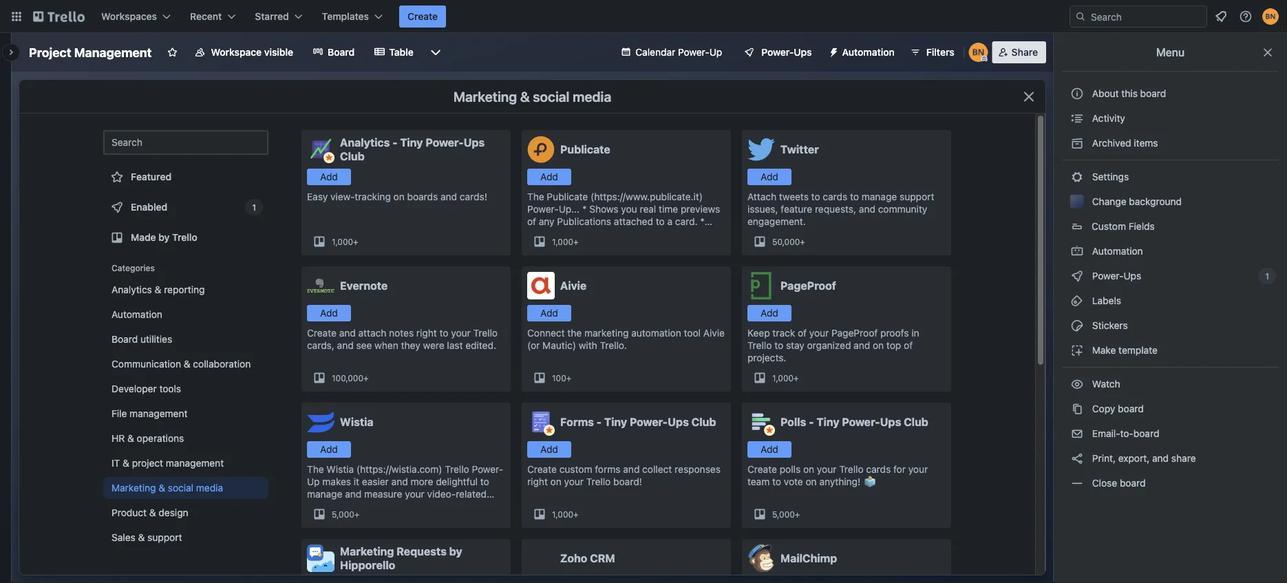 Task type: describe. For each thing, give the bounding box(es) containing it.
add button for polls - tiny power-ups club
[[748, 441, 792, 458]]

sm image for stickers
[[1071, 319, 1085, 333]]

polls
[[781, 416, 807, 429]]

trello.
[[600, 340, 627, 351]]

attach
[[748, 191, 777, 202]]

on inside keep track of your pageproof proofs in trello to stay organized and on top of projects.
[[873, 340, 884, 351]]

5,000 for polls - tiny power-ups club
[[773, 510, 795, 519]]

add for wistia
[[320, 444, 338, 455]]

hr
[[112, 433, 125, 444]]

power- inside 'button'
[[762, 46, 794, 58]]

engagement.
[[748, 216, 806, 227]]

hr & operations
[[112, 433, 184, 444]]

by inside marketing requests by hipporello
[[449, 545, 463, 558]]

5,000 + for polls - tiny power-ups club
[[773, 510, 801, 519]]

last
[[447, 340, 463, 351]]

communication & collaboration
[[112, 358, 251, 370]]

proofs
[[881, 327, 909, 339]]

+ for forms - tiny power-ups club
[[574, 510, 579, 519]]

automation
[[632, 327, 682, 339]]

- for analytics
[[393, 136, 398, 149]]

- for forms
[[597, 416, 602, 429]]

connect the marketing automation tool aivie (or mautic) with trello.
[[528, 327, 725, 351]]

copy
[[1093, 403, 1116, 415]]

close board link
[[1063, 472, 1280, 494]]

collaboration
[[193, 358, 251, 370]]

share button
[[993, 41, 1047, 63]]

media inside "marketing & social media" link
[[196, 482, 223, 494]]

they
[[401, 340, 421, 351]]

marketing inside marketing requests by hipporello
[[340, 545, 394, 558]]

100,000
[[332, 373, 364, 383]]

product
[[112, 507, 147, 519]]

to right tweets
[[812, 191, 821, 202]]

board up to-
[[1119, 403, 1144, 415]]

create polls on your trello cards for your team to vote on anything! 🗳
[[748, 464, 929, 488]]

workspace visible button
[[186, 41, 302, 63]]

add for polls - tiny power-ups club
[[761, 444, 779, 455]]

copy board link
[[1063, 398, 1280, 420]]

vote
[[784, 476, 804, 488]]

and left see
[[337, 340, 354, 351]]

calendar power-up link
[[612, 41, 731, 63]]

sm image for make template
[[1071, 344, 1085, 357]]

your right for at right bottom
[[909, 464, 929, 475]]

share
[[1012, 46, 1039, 58]]

when
[[375, 340, 399, 351]]

board down the export,
[[1121, 478, 1146, 489]]

for
[[894, 464, 906, 475]]

responses
[[675, 464, 721, 475]]

in
[[912, 327, 920, 339]]

100 +
[[552, 373, 572, 383]]

email-
[[1093, 428, 1121, 439]]

0 vertical spatial marketing
[[454, 88, 517, 104]]

custom fields
[[1092, 221, 1156, 232]]

back to home image
[[33, 6, 85, 28]]

filters button
[[906, 41, 959, 63]]

your inside create custom forms and collect responses right on your trello board!
[[564, 476, 584, 488]]

power-ups inside 'button'
[[762, 46, 812, 58]]

on right polls
[[804, 464, 815, 475]]

ups for analytics - tiny power-ups club
[[464, 136, 485, 149]]

boards
[[407, 191, 438, 202]]

add for pageproof
[[761, 308, 779, 319]]

support inside attach tweets to cards to manage support issues, feature requests, and community engagement.
[[900, 191, 935, 202]]

polls
[[780, 464, 801, 475]]

add for twitter
[[761, 171, 779, 183]]

Search field
[[1087, 6, 1207, 27]]

on left boards
[[394, 191, 405, 202]]

(or
[[528, 340, 540, 351]]

edited.
[[466, 340, 497, 351]]

ups inside 'button'
[[794, 46, 812, 58]]

menu
[[1157, 46, 1185, 59]]

0 horizontal spatial ben nelson (bennelson96) image
[[969, 43, 989, 62]]

table link
[[366, 41, 422, 63]]

product & design link
[[103, 502, 269, 524]]

create custom forms and collect responses right on your trello board!
[[528, 464, 721, 488]]

power- up the collect
[[630, 416, 668, 429]]

product & design
[[112, 507, 188, 519]]

close board
[[1090, 478, 1146, 489]]

about
[[1093, 88, 1120, 99]]

power- up labels
[[1093, 270, 1124, 282]]

cards,
[[307, 340, 335, 351]]

custom
[[1092, 221, 1127, 232]]

add button for aivie
[[528, 305, 572, 322]]

change
[[1093, 196, 1127, 207]]

1 for enabled
[[252, 202, 256, 212]]

power- inside analytics - tiny power-ups club
[[426, 136, 464, 149]]

to up requests,
[[851, 191, 860, 202]]

and inside keep track of your pageproof proofs in trello to stay organized and on top of projects.
[[854, 340, 871, 351]]

keep
[[748, 327, 770, 339]]

close
[[1093, 478, 1118, 489]]

keep track of your pageproof proofs in trello to stay organized and on top of projects.
[[748, 327, 920, 364]]

archived items link
[[1063, 132, 1280, 154]]

developer
[[112, 383, 157, 395]]

tiny for polls
[[817, 416, 840, 429]]

board link
[[305, 41, 363, 63]]

0 notifications image
[[1214, 8, 1230, 25]]

and inside "link"
[[1153, 453, 1170, 464]]

board inside "link"
[[1134, 428, 1160, 439]]

create and attach notes right to your trello cards, and see when they were last edited.
[[307, 327, 498, 351]]

club for forms - tiny power-ups club
[[692, 416, 717, 429]]

0 horizontal spatial marketing & social media
[[112, 482, 223, 494]]

& for the communication & collaboration link
[[184, 358, 191, 370]]

items
[[1135, 137, 1159, 149]]

cards inside attach tweets to cards to manage support issues, feature requests, and community engagement.
[[823, 191, 848, 202]]

up
[[710, 46, 723, 58]]

projects.
[[748, 352, 787, 364]]

aivie inside connect the marketing automation tool aivie (or mautic) with trello.
[[704, 327, 725, 339]]

on right vote
[[806, 476, 817, 488]]

1,000 for forms - tiny power-ups club
[[552, 510, 574, 519]]

0 horizontal spatial support
[[147, 532, 182, 543]]

1 horizontal spatial of
[[904, 340, 913, 351]]

this
[[1122, 88, 1138, 99]]

workspace
[[211, 46, 262, 58]]

ups up "labels" link
[[1124, 270, 1142, 282]]

& for sales & support link
[[138, 532, 145, 543]]

featured
[[131, 171, 172, 183]]

make
[[1093, 345, 1117, 356]]

developer tools
[[112, 383, 181, 395]]

0 vertical spatial of
[[798, 327, 807, 339]]

tool
[[684, 327, 701, 339]]

by inside "made by trello" link
[[159, 232, 170, 243]]

workspaces button
[[93, 6, 179, 28]]

board inside button
[[1141, 88, 1167, 99]]

hipporello
[[340, 559, 396, 572]]

1 horizontal spatial power-ups
[[1090, 270, 1145, 282]]

archived items
[[1090, 137, 1159, 149]]

utilities
[[140, 334, 172, 345]]

anything!
[[820, 476, 861, 488]]

enabled
[[131, 201, 168, 213]]

activity
[[1090, 113, 1126, 124]]

print,
[[1093, 453, 1116, 464]]

add button for forms - tiny power-ups club
[[528, 441, 572, 458]]

0 vertical spatial automation link
[[1063, 240, 1280, 262]]

tiny for forms
[[605, 416, 627, 429]]

sales
[[112, 532, 136, 543]]

sm image for activity
[[1071, 112, 1085, 125]]

5,000 for wistia
[[332, 510, 355, 519]]

add for analytics - tiny power-ups club
[[320, 171, 338, 183]]

your inside keep track of your pageproof proofs in trello to stay organized and on top of projects.
[[810, 327, 829, 339]]

the
[[568, 327, 582, 339]]

1,000 for analytics - tiny power-ups club
[[332, 237, 353, 247]]

sm image inside automation button
[[823, 41, 843, 61]]

this member is an admin of this board. image
[[982, 56, 988, 62]]

management
[[74, 45, 152, 60]]

recent
[[190, 11, 222, 22]]

attach tweets to cards to manage support issues, feature requests, and community engagement.
[[748, 191, 935, 227]]

add for publicate
[[541, 171, 558, 183]]

1,000 + for analytics - tiny power-ups club
[[332, 237, 359, 247]]

requests
[[397, 545, 447, 558]]

visible
[[264, 46, 293, 58]]

table
[[389, 46, 414, 58]]

sm image for email-to-board
[[1071, 427, 1085, 441]]

0 vertical spatial marketing & social media
[[454, 88, 612, 104]]

publicate
[[561, 143, 611, 156]]

analytics - tiny power-ups club
[[340, 136, 485, 163]]

& for "marketing & social media" link
[[159, 482, 165, 494]]

& for 'product & design' link
[[149, 507, 156, 519]]

top
[[887, 340, 902, 351]]

hr & operations link
[[103, 428, 269, 450]]

export,
[[1119, 453, 1150, 464]]

analytics for analytics - tiny power-ups club
[[340, 136, 390, 149]]

+ for wistia
[[355, 510, 360, 519]]

0 vertical spatial media
[[573, 88, 612, 104]]

activity link
[[1063, 107, 1280, 129]]

it & project management
[[112, 458, 224, 469]]

Search text field
[[103, 130, 269, 155]]



Task type: vqa. For each thing, say whether or not it's contained in the screenshot.


Task type: locate. For each thing, give the bounding box(es) containing it.
print, export, and share link
[[1063, 448, 1280, 470]]

add button up connect
[[528, 305, 572, 322]]

🗳
[[864, 476, 875, 488]]

1 vertical spatial aivie
[[704, 327, 725, 339]]

calendar
[[636, 46, 676, 58]]

sm image
[[1071, 170, 1085, 184], [1071, 344, 1085, 357], [1071, 402, 1085, 416], [1071, 427, 1085, 441], [1071, 452, 1085, 466], [1071, 477, 1085, 490]]

sm image inside the automation link
[[1071, 244, 1085, 258]]

1 vertical spatial ben nelson (bennelson96) image
[[969, 43, 989, 62]]

board up print, export, and share
[[1134, 428, 1160, 439]]

0 horizontal spatial by
[[159, 232, 170, 243]]

+ for twitter
[[800, 237, 806, 247]]

1,000
[[332, 237, 353, 247], [552, 237, 574, 247], [773, 373, 794, 383], [552, 510, 574, 519]]

trello inside keep track of your pageproof proofs in trello to stay organized and on top of projects.
[[748, 340, 772, 351]]

2 horizontal spatial club
[[904, 416, 929, 429]]

1,000 + for publicate
[[552, 237, 579, 247]]

create inside "button"
[[408, 11, 438, 22]]

tiny up boards
[[400, 136, 423, 149]]

power- right calendar
[[678, 46, 710, 58]]

file
[[112, 408, 127, 419]]

create up customize views icon
[[408, 11, 438, 22]]

0 horizontal spatial automation link
[[103, 304, 269, 326]]

trello up edited.
[[474, 327, 498, 339]]

marketing
[[585, 327, 629, 339]]

primary element
[[0, 0, 1288, 33]]

media up publicate at the top left of the page
[[573, 88, 612, 104]]

categories
[[112, 263, 155, 273]]

add button up polls
[[748, 441, 792, 458]]

and inside attach tweets to cards to manage support issues, feature requests, and community engagement.
[[859, 204, 876, 215]]

starred
[[255, 11, 289, 22]]

sm image for labels
[[1071, 294, 1085, 308]]

by right made
[[159, 232, 170, 243]]

watch link
[[1063, 373, 1280, 395]]

1 vertical spatial social
[[168, 482, 194, 494]]

automation link down the analytics & reporting link
[[103, 304, 269, 326]]

tiny for analytics
[[400, 136, 423, 149]]

add button for twitter
[[748, 169, 792, 185]]

100,000 +
[[332, 373, 369, 383]]

2 5,000 + from the left
[[773, 510, 801, 519]]

to up were
[[440, 327, 449, 339]]

add button up cards,
[[307, 305, 351, 322]]

copy board
[[1090, 403, 1144, 415]]

create up cards,
[[307, 327, 337, 339]]

on left the 'top'
[[873, 340, 884, 351]]

search image
[[1076, 11, 1087, 22]]

0 vertical spatial pageproof
[[781, 279, 837, 292]]

sm image left close
[[1071, 477, 1085, 490]]

trello inside create polls on your trello cards for your team to vote on anything! 🗳
[[840, 464, 864, 475]]

add for aivie
[[541, 308, 558, 319]]

0 horizontal spatial automation
[[112, 309, 162, 320]]

add button
[[307, 169, 351, 185], [528, 169, 572, 185], [748, 169, 792, 185], [307, 305, 351, 322], [528, 305, 572, 322], [748, 305, 792, 322], [307, 441, 351, 458], [528, 441, 572, 458], [748, 441, 792, 458]]

ups left automation button
[[794, 46, 812, 58]]

0 horizontal spatial analytics
[[112, 284, 152, 295]]

2 vertical spatial marketing
[[340, 545, 394, 558]]

1 vertical spatial automation
[[1090, 246, 1144, 257]]

0 horizontal spatial -
[[393, 136, 398, 149]]

0 horizontal spatial 1
[[252, 202, 256, 212]]

power- right up
[[762, 46, 794, 58]]

tiny inside analytics - tiny power-ups club
[[400, 136, 423, 149]]

+ for analytics - tiny power-ups club
[[353, 237, 359, 247]]

add button for pageproof
[[748, 305, 792, 322]]

1 horizontal spatial 5,000
[[773, 510, 795, 519]]

1 horizontal spatial analytics
[[340, 136, 390, 149]]

cards up 🗳
[[867, 464, 891, 475]]

create for evernote
[[307, 327, 337, 339]]

create inside create polls on your trello cards for your team to vote on anything! 🗳
[[748, 464, 778, 475]]

aivie up the
[[561, 279, 587, 292]]

0 horizontal spatial aivie
[[561, 279, 587, 292]]

by
[[159, 232, 170, 243], [449, 545, 463, 558]]

media
[[573, 88, 612, 104], [196, 482, 223, 494]]

1 vertical spatial marketing
[[112, 482, 156, 494]]

add button for evernote
[[307, 305, 351, 322]]

to down track
[[775, 340, 784, 351]]

club for polls - tiny power-ups club
[[904, 416, 929, 429]]

club for analytics - tiny power-ups club
[[340, 150, 365, 163]]

&
[[520, 88, 530, 104], [155, 284, 161, 295], [184, 358, 191, 370], [127, 433, 134, 444], [123, 458, 129, 469], [159, 482, 165, 494], [149, 507, 156, 519], [138, 532, 145, 543]]

2 vertical spatial automation
[[112, 309, 162, 320]]

your up the organized
[[810, 327, 829, 339]]

social up publicate at the top left of the page
[[533, 88, 570, 104]]

1 vertical spatial right
[[528, 476, 548, 488]]

aivie right tool
[[704, 327, 725, 339]]

Board name text field
[[22, 41, 159, 63]]

1 horizontal spatial social
[[533, 88, 570, 104]]

1 vertical spatial cards
[[867, 464, 891, 475]]

open information menu image
[[1240, 10, 1253, 23]]

ben nelson (bennelson96) image
[[1263, 8, 1280, 25], [969, 43, 989, 62]]

automation link
[[1063, 240, 1280, 262], [103, 304, 269, 326]]

0 horizontal spatial tiny
[[400, 136, 423, 149]]

board down templates
[[328, 46, 355, 58]]

1 vertical spatial by
[[449, 545, 463, 558]]

communication
[[112, 358, 181, 370]]

stickers link
[[1063, 315, 1280, 337]]

settings
[[1090, 171, 1130, 183]]

sm image inside archived items link
[[1071, 136, 1085, 150]]

0 vertical spatial 1
[[252, 202, 256, 212]]

and inside create custom forms and collect responses right on your trello board!
[[624, 464, 640, 475]]

automation left 'filters' button
[[843, 46, 895, 58]]

0 vertical spatial automation
[[843, 46, 895, 58]]

1 for power-ups
[[1266, 271, 1270, 281]]

1 vertical spatial media
[[196, 482, 223, 494]]

- right polls
[[809, 416, 815, 429]]

email-to-board link
[[1063, 423, 1280, 445]]

power-
[[678, 46, 710, 58], [762, 46, 794, 58], [426, 136, 464, 149], [1093, 270, 1124, 282], [630, 416, 668, 429], [843, 416, 881, 429]]

1 horizontal spatial aivie
[[704, 327, 725, 339]]

easy
[[307, 191, 328, 202]]

+ for publicate
[[574, 237, 579, 247]]

1 horizontal spatial media
[[573, 88, 612, 104]]

by right requests
[[449, 545, 463, 558]]

1 horizontal spatial automation link
[[1063, 240, 1280, 262]]

1 horizontal spatial right
[[528, 476, 548, 488]]

media down it & project management link at the bottom of page
[[196, 482, 223, 494]]

management down hr & operations link
[[166, 458, 224, 469]]

sm image left print,
[[1071, 452, 1085, 466]]

sm image inside the close board link
[[1071, 477, 1085, 490]]

to inside create and attach notes right to your trello cards, and see when they were last edited.
[[440, 327, 449, 339]]

analytics down categories
[[112, 284, 152, 295]]

templates button
[[314, 6, 391, 28]]

power- up boards
[[426, 136, 464, 149]]

0 vertical spatial ben nelson (bennelson96) image
[[1263, 8, 1280, 25]]

ben nelson (bennelson96) image right open information menu icon
[[1263, 8, 1280, 25]]

+ for aivie
[[567, 373, 572, 383]]

5,000 + up the hipporello
[[332, 510, 360, 519]]

trello inside create custom forms and collect responses right on your trello board!
[[587, 476, 611, 488]]

and down manage
[[859, 204, 876, 215]]

power-ups button
[[734, 41, 821, 63]]

- inside analytics - tiny power-ups club
[[393, 136, 398, 149]]

trello down forms
[[587, 476, 611, 488]]

sales & support
[[112, 532, 182, 543]]

100
[[552, 373, 567, 383]]

+ for polls - tiny power-ups club
[[795, 510, 801, 519]]

sm image for copy board
[[1071, 402, 1085, 416]]

settings link
[[1063, 166, 1280, 188]]

1 5,000 + from the left
[[332, 510, 360, 519]]

sm image for automation
[[1071, 244, 1085, 258]]

tiny
[[400, 136, 423, 149], [605, 416, 627, 429], [817, 416, 840, 429]]

it
[[112, 458, 120, 469]]

50,000 +
[[773, 237, 806, 247]]

1 vertical spatial pageproof
[[832, 327, 878, 339]]

0 vertical spatial by
[[159, 232, 170, 243]]

1 5,000 from the left
[[332, 510, 355, 519]]

5,000 down vote
[[773, 510, 795, 519]]

board for board
[[328, 46, 355, 58]]

1 vertical spatial board
[[112, 334, 138, 345]]

create inside create and attach notes right to your trello cards, and see when they were last edited.
[[307, 327, 337, 339]]

ups for forms - tiny power-ups club
[[668, 416, 689, 429]]

file management link
[[103, 403, 269, 425]]

power- up create polls on your trello cards for your team to vote on anything! 🗳
[[843, 416, 881, 429]]

1 vertical spatial marketing & social media
[[112, 482, 223, 494]]

5 sm image from the top
[[1071, 452, 1085, 466]]

0 vertical spatial support
[[900, 191, 935, 202]]

1 vertical spatial power-ups
[[1090, 270, 1145, 282]]

& for the analytics & reporting link
[[155, 284, 161, 295]]

sm image inside "labels" link
[[1071, 294, 1085, 308]]

sm image for archived items
[[1071, 136, 1085, 150]]

social down it & project management link at the bottom of page
[[168, 482, 194, 494]]

power-ups
[[762, 46, 812, 58], [1090, 270, 1145, 282]]

your up anything! at the right of the page
[[817, 464, 837, 475]]

sm image for watch
[[1071, 377, 1085, 391]]

5,000 + for wistia
[[332, 510, 360, 519]]

cards up requests,
[[823, 191, 848, 202]]

your inside create and attach notes right to your trello cards, and see when they were last edited.
[[451, 327, 471, 339]]

evernote
[[340, 279, 388, 292]]

community
[[879, 204, 928, 215]]

1 horizontal spatial marketing
[[340, 545, 394, 558]]

trello inside create and attach notes right to your trello cards, and see when they were last edited.
[[474, 327, 498, 339]]

1 sm image from the top
[[1071, 170, 1085, 184]]

& for it & project management link at the bottom of page
[[123, 458, 129, 469]]

on inside create custom forms and collect responses right on your trello board!
[[551, 476, 562, 488]]

and up board!
[[624, 464, 640, 475]]

2 horizontal spatial tiny
[[817, 416, 840, 429]]

0 vertical spatial aivie
[[561, 279, 587, 292]]

ups up responses
[[668, 416, 689, 429]]

1,000 for publicate
[[552, 237, 574, 247]]

project
[[132, 458, 163, 469]]

marketing inside "marketing & social media" link
[[112, 482, 156, 494]]

0 vertical spatial cards
[[823, 191, 848, 202]]

0 horizontal spatial media
[[196, 482, 223, 494]]

communication & collaboration link
[[103, 353, 269, 375]]

automation
[[843, 46, 895, 58], [1090, 246, 1144, 257], [112, 309, 162, 320]]

0 vertical spatial board
[[328, 46, 355, 58]]

with
[[579, 340, 598, 351]]

2 horizontal spatial marketing
[[454, 88, 517, 104]]

1 vertical spatial management
[[166, 458, 224, 469]]

add button up keep
[[748, 305, 792, 322]]

star or unstar board image
[[167, 47, 178, 58]]

club inside analytics - tiny power-ups club
[[340, 150, 365, 163]]

- for polls
[[809, 416, 815, 429]]

ups inside analytics - tiny power-ups club
[[464, 136, 485, 149]]

see
[[356, 340, 372, 351]]

sm image inside settings link
[[1071, 170, 1085, 184]]

1 horizontal spatial marketing & social media
[[454, 88, 612, 104]]

sm image inside watch link
[[1071, 377, 1085, 391]]

create left the custom
[[528, 464, 557, 475]]

ups up for at right bottom
[[881, 416, 902, 429]]

add for evernote
[[320, 308, 338, 319]]

analytics for analytics & reporting
[[112, 284, 152, 295]]

customize views image
[[429, 45, 443, 59]]

0 horizontal spatial cards
[[823, 191, 848, 202]]

6 sm image from the top
[[1071, 477, 1085, 490]]

made
[[131, 232, 156, 243]]

create inside create custom forms and collect responses right on your trello board!
[[528, 464, 557, 475]]

board for board utilities
[[112, 334, 138, 345]]

zoho crm
[[561, 552, 615, 565]]

1 vertical spatial analytics
[[112, 284, 152, 295]]

0 vertical spatial right
[[417, 327, 437, 339]]

club up view-
[[340, 150, 365, 163]]

support down design
[[147, 532, 182, 543]]

board right this
[[1141, 88, 1167, 99]]

tweets
[[780, 191, 809, 202]]

pageproof up the organized
[[832, 327, 878, 339]]

add button up the custom
[[528, 441, 572, 458]]

trello
[[172, 232, 197, 243], [474, 327, 498, 339], [748, 340, 772, 351], [840, 464, 864, 475], [587, 476, 611, 488]]

sm image for power-ups
[[1071, 269, 1085, 283]]

right
[[417, 327, 437, 339], [528, 476, 548, 488]]

on
[[394, 191, 405, 202], [873, 340, 884, 351], [804, 464, 815, 475], [551, 476, 562, 488], [806, 476, 817, 488]]

2 horizontal spatial automation
[[1090, 246, 1144, 257]]

0 horizontal spatial board
[[112, 334, 138, 345]]

1 horizontal spatial tiny
[[605, 416, 627, 429]]

1 horizontal spatial board
[[328, 46, 355, 58]]

support up community
[[900, 191, 935, 202]]

background
[[1130, 196, 1183, 207]]

pageproof inside keep track of your pageproof proofs in trello to stay organized and on top of projects.
[[832, 327, 878, 339]]

to inside keep track of your pageproof proofs in trello to stay organized and on top of projects.
[[775, 340, 784, 351]]

sm image inside copy board link
[[1071, 402, 1085, 416]]

1 horizontal spatial 1
[[1266, 271, 1270, 281]]

sm image left 'email-'
[[1071, 427, 1085, 441]]

of
[[798, 327, 807, 339], [904, 340, 913, 351]]

0 vertical spatial social
[[533, 88, 570, 104]]

5,000 + down vote
[[773, 510, 801, 519]]

add button up the easy
[[307, 169, 351, 185]]

calendar power-up
[[636, 46, 723, 58]]

about this board button
[[1063, 83, 1280, 105]]

0 horizontal spatial 5,000
[[332, 510, 355, 519]]

+ for pageproof
[[794, 373, 799, 383]]

sm image inside the print, export, and share "link"
[[1071, 452, 1085, 466]]

2 horizontal spatial -
[[809, 416, 815, 429]]

sm image inside make template link
[[1071, 344, 1085, 357]]

cards!
[[460, 191, 488, 202]]

and left share
[[1153, 453, 1170, 464]]

collect
[[643, 464, 672, 475]]

sm image inside activity link
[[1071, 112, 1085, 125]]

automation down custom fields
[[1090, 246, 1144, 257]]

right inside create custom forms and collect responses right on your trello board!
[[528, 476, 548, 488]]

trello right made
[[172, 232, 197, 243]]

of down in
[[904, 340, 913, 351]]

1 vertical spatial 1
[[1266, 271, 1270, 281]]

0 horizontal spatial club
[[340, 150, 365, 163]]

mautic)
[[543, 340, 576, 351]]

- up easy view-tracking on boards and cards!
[[393, 136, 398, 149]]

create for forms - tiny power-ups club
[[528, 464, 557, 475]]

and left cards!
[[441, 191, 457, 202]]

of up the stay
[[798, 327, 807, 339]]

1 horizontal spatial club
[[692, 416, 717, 429]]

1 vertical spatial of
[[904, 340, 913, 351]]

2 5,000 from the left
[[773, 510, 795, 519]]

made by trello
[[131, 232, 197, 243]]

create for polls - tiny power-ups club
[[748, 464, 778, 475]]

add button up attach
[[748, 169, 792, 185]]

sm image for close board
[[1071, 477, 1085, 490]]

sm image for print, export, and share
[[1071, 452, 1085, 466]]

+ for evernote
[[364, 373, 369, 383]]

0 horizontal spatial power-ups
[[762, 46, 812, 58]]

5,000 up the hipporello
[[332, 510, 355, 519]]

3 sm image from the top
[[1071, 402, 1085, 416]]

1 horizontal spatial -
[[597, 416, 602, 429]]

labels
[[1090, 295, 1122, 306]]

to inside create polls on your trello cards for your team to vote on anything! 🗳
[[773, 476, 782, 488]]

filters
[[927, 46, 955, 58]]

create up team on the bottom
[[748, 464, 778, 475]]

sm image
[[823, 41, 843, 61], [1071, 112, 1085, 125], [1071, 136, 1085, 150], [1071, 244, 1085, 258], [1071, 269, 1085, 283], [1071, 294, 1085, 308], [1071, 319, 1085, 333], [1071, 377, 1085, 391]]

right inside create and attach notes right to your trello cards, and see when they were last edited.
[[417, 327, 437, 339]]

1,000 + for forms - tiny power-ups club
[[552, 510, 579, 519]]

0 vertical spatial management
[[130, 408, 188, 419]]

add button for publicate
[[528, 169, 572, 185]]

sm image inside stickers link
[[1071, 319, 1085, 333]]

manage
[[862, 191, 898, 202]]

2 sm image from the top
[[1071, 344, 1085, 357]]

automation up board utilities
[[112, 309, 162, 320]]

sm image left make
[[1071, 344, 1085, 357]]

sm image left settings
[[1071, 170, 1085, 184]]

board left utilities
[[112, 334, 138, 345]]

1,000 for pageproof
[[773, 373, 794, 383]]

pageproof down 50,000 +
[[781, 279, 837, 292]]

sm image inside email-to-board "link"
[[1071, 427, 1085, 441]]

1,000 + for pageproof
[[773, 373, 799, 383]]

zoho
[[561, 552, 588, 565]]

1 horizontal spatial cards
[[867, 464, 891, 475]]

custom fields button
[[1063, 216, 1280, 238]]

0 horizontal spatial marketing
[[112, 482, 156, 494]]

- right the forms
[[597, 416, 602, 429]]

cards inside create polls on your trello cards for your team to vote on anything! 🗳
[[867, 464, 891, 475]]

& for hr & operations link
[[127, 433, 134, 444]]

add for forms - tiny power-ups club
[[541, 444, 558, 455]]

4 sm image from the top
[[1071, 427, 1085, 441]]

to left vote
[[773, 476, 782, 488]]

organized
[[808, 340, 852, 351]]

board
[[328, 46, 355, 58], [112, 334, 138, 345]]

and left attach
[[339, 327, 356, 339]]

connect
[[528, 327, 565, 339]]

club up responses
[[692, 416, 717, 429]]

management up operations
[[130, 408, 188, 419]]

0 horizontal spatial 5,000 +
[[332, 510, 360, 519]]

1 horizontal spatial ben nelson (bennelson96) image
[[1263, 8, 1280, 25]]

-
[[393, 136, 398, 149], [597, 416, 602, 429], [809, 416, 815, 429]]

wistia
[[340, 416, 374, 429]]

on down the custom
[[551, 476, 562, 488]]

make template link
[[1063, 340, 1280, 362]]

developer tools link
[[103, 378, 269, 400]]

trello down keep
[[748, 340, 772, 351]]

1 horizontal spatial support
[[900, 191, 935, 202]]

automation inside button
[[843, 46, 895, 58]]

sm image for settings
[[1071, 170, 1085, 184]]

your down the custom
[[564, 476, 584, 488]]

1 horizontal spatial by
[[449, 545, 463, 558]]

ups for polls - tiny power-ups club
[[881, 416, 902, 429]]

sm image left copy
[[1071, 402, 1085, 416]]

0 vertical spatial power-ups
[[762, 46, 812, 58]]

1 vertical spatial support
[[147, 532, 182, 543]]

1 horizontal spatial 5,000 +
[[773, 510, 801, 519]]

add button for wistia
[[307, 441, 351, 458]]

automation link down custom fields button
[[1063, 240, 1280, 262]]

make template
[[1090, 345, 1158, 356]]

add button down publicate at the top left of the page
[[528, 169, 572, 185]]

analytics inside analytics - tiny power-ups club
[[340, 136, 390, 149]]

1 vertical spatial automation link
[[103, 304, 269, 326]]

trello up anything! at the right of the page
[[840, 464, 864, 475]]

0 horizontal spatial right
[[417, 327, 437, 339]]

0 horizontal spatial of
[[798, 327, 807, 339]]

0 vertical spatial analytics
[[340, 136, 390, 149]]

add button for analytics - tiny power-ups club
[[307, 169, 351, 185]]

to-
[[1121, 428, 1134, 439]]

your up last
[[451, 327, 471, 339]]

to
[[812, 191, 821, 202], [851, 191, 860, 202], [440, 327, 449, 339], [775, 340, 784, 351], [773, 476, 782, 488]]

analytics up tracking
[[340, 136, 390, 149]]

tiny right polls
[[817, 416, 840, 429]]

marketing & social media link
[[103, 477, 269, 499]]

tiny right the forms
[[605, 416, 627, 429]]

club up for at right bottom
[[904, 416, 929, 429]]

1 horizontal spatial automation
[[843, 46, 895, 58]]

0 horizontal spatial social
[[168, 482, 194, 494]]

ben nelson (bennelson96) image right "filters"
[[969, 43, 989, 62]]



